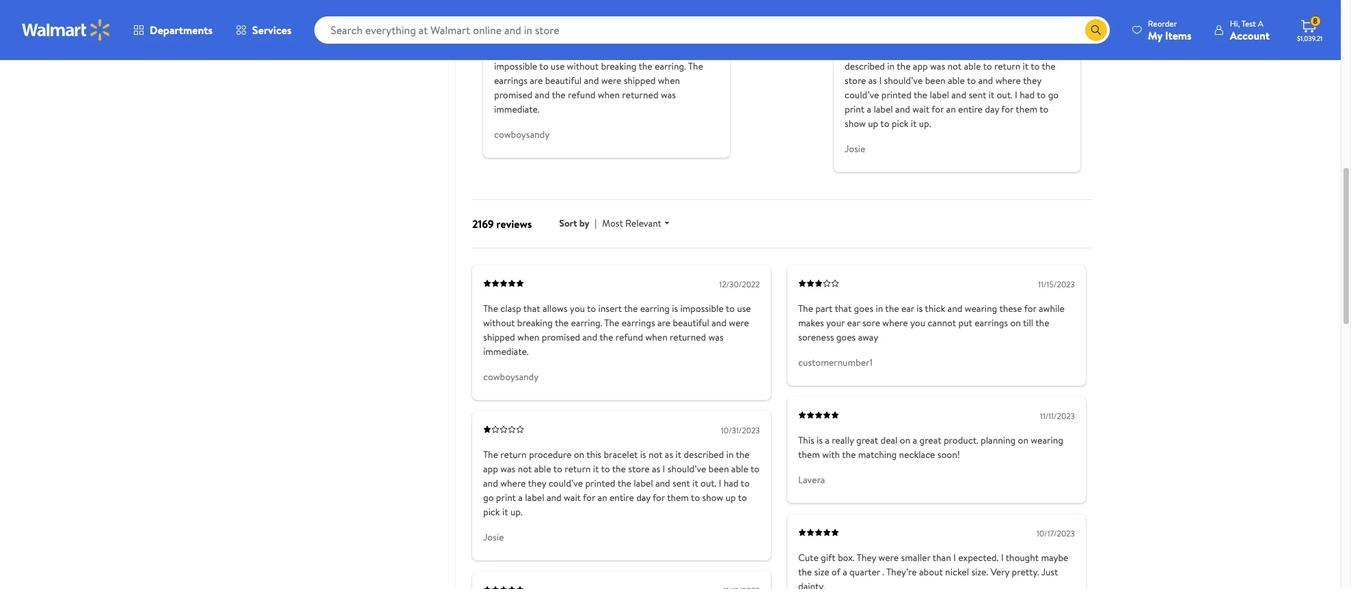 Task type: vqa. For each thing, say whether or not it's contained in the screenshot.
'ADD' button related to $179.99
no



Task type: describe. For each thing, give the bounding box(es) containing it.
1 vertical spatial allows
[[543, 302, 568, 316]]

reorder
[[1148, 17, 1177, 29]]

0 vertical spatial insert
[[609, 45, 633, 59]]

0 horizontal spatial where
[[500, 477, 526, 491]]

1 vertical spatial insert
[[598, 302, 622, 316]]

1 vertical spatial breaking
[[517, 316, 553, 330]]

by
[[579, 217, 590, 231]]

1 horizontal spatial entire
[[958, 102, 983, 116]]

0 vertical spatial store
[[845, 74, 866, 87]]

policy
[[273, 19, 301, 34]]

put
[[959, 316, 972, 330]]

1 vertical spatial out.
[[701, 477, 717, 491]]

very
[[991, 566, 1010, 579]]

1 horizontal spatial earring.
[[655, 59, 686, 73]]

tax
[[255, 19, 270, 34]]

sort by |
[[559, 217, 597, 231]]

Walmart Site-Wide search field
[[314, 16, 1110, 44]]

0 horizontal spatial described
[[684, 448, 724, 462]]

1 vertical spatial the clasp that allows you to insert the earring is impossible to use without breaking the earring.   the earrings are beautiful and were shipped when promised and the refund when returned was immediate.
[[483, 302, 751, 359]]

0 vertical spatial cowboysandy
[[494, 128, 550, 141]]

1 vertical spatial this
[[587, 448, 602, 462]]

they
[[857, 551, 876, 565]]

0 vertical spatial they
[[1023, 74, 1042, 87]]

the inside cute gift box. they were smaller than i expected. i thought maybe the size of a quarter . they're about nickel size. very pretty. just dainty.
[[798, 566, 812, 579]]

1 horizontal spatial beautiful
[[673, 316, 709, 330]]

in inside the part that goes in the ear is thick and wearing these for awhile makes your ear sore where you cannot put earrings on till the soreness goes away
[[876, 302, 883, 316]]

1 horizontal spatial ear
[[901, 302, 914, 316]]

0 horizontal spatial app
[[483, 463, 498, 476]]

gift
[[821, 551, 836, 565]]

0 vertical spatial had
[[1020, 88, 1035, 102]]

1 vertical spatial goes
[[836, 331, 856, 344]]

most
[[602, 217, 623, 231]]

the inside this is a really great deal on a great product. planning on wearing them with the matching necklace soon!
[[842, 448, 856, 462]]

my
[[1148, 28, 1163, 43]]

1 horizontal spatial could've
[[845, 88, 879, 102]]

1 horizontal spatial were
[[729, 316, 749, 330]]

a
[[1258, 17, 1264, 29]]

10/17/2023
[[1037, 528, 1075, 540]]

that for 11/15/2023
[[835, 302, 852, 316]]

0 vertical spatial show
[[845, 117, 866, 130]]

nickel
[[945, 566, 969, 579]]

away
[[858, 331, 879, 344]]

1 vertical spatial use
[[737, 302, 751, 316]]

services
[[252, 23, 292, 38]]

size
[[814, 566, 829, 579]]

0 vertical spatial in
[[887, 59, 895, 73]]

0 horizontal spatial earrings
[[494, 74, 528, 87]]

0 horizontal spatial the return procedure on this bracelet is not as it described in the app was not able to return it to the store as i should've been able to and where they could've printed the label and sent it out. i had to go print a label and wait for an entire day for them to show up to pick it up.
[[483, 448, 760, 519]]

0 vertical spatial clasp
[[511, 45, 532, 59]]

earrings inside the part that goes in the ear is thick and wearing these for awhile makes your ear sore where you cannot put earrings on till the soreness goes away
[[975, 316, 1008, 330]]

1 horizontal spatial this
[[948, 45, 963, 59]]

.
[[883, 566, 884, 579]]

0 horizontal spatial printed
[[585, 477, 616, 491]]

reviews
[[496, 217, 532, 232]]

1 horizontal spatial earrings
[[622, 316, 655, 330]]

just
[[1041, 566, 1058, 579]]

0 vertical spatial should've
[[884, 74, 923, 87]]

1 vertical spatial cowboysandy
[[483, 370, 539, 384]]

0 horizontal spatial wait
[[564, 491, 581, 505]]

planning
[[981, 434, 1016, 448]]

0 horizontal spatial sent
[[673, 477, 690, 491]]

relevant
[[625, 217, 662, 231]]

items
[[1165, 28, 1192, 43]]

1 vertical spatial ear
[[847, 316, 860, 330]]

0 vertical spatial josie
[[845, 142, 866, 156]]

11/15/2023
[[1038, 279, 1075, 290]]

1 horizontal spatial procedure
[[891, 45, 933, 59]]

2 vertical spatial in
[[726, 448, 734, 462]]

10/31/2023
[[721, 425, 760, 437]]

tax policy
[[255, 19, 301, 34]]

1 vertical spatial store
[[628, 463, 650, 476]]

1 vertical spatial without
[[483, 316, 515, 330]]

0 vertical spatial were
[[601, 74, 622, 87]]

matching
[[858, 448, 897, 462]]

on inside the part that goes in the ear is thick and wearing these for awhile makes your ear sore where you cannot put earrings on till the soreness goes away
[[1010, 316, 1021, 330]]

your
[[826, 316, 845, 330]]

1 vertical spatial should've
[[668, 463, 706, 476]]

0 vertical spatial pick
[[892, 117, 909, 130]]

quarter
[[850, 566, 880, 579]]

|
[[595, 217, 597, 231]]

0 horizontal spatial procedure
[[529, 448, 572, 462]]

1 vertical spatial are
[[657, 316, 671, 330]]

hi,
[[1230, 17, 1240, 29]]

cannot
[[928, 316, 956, 330]]

awhile
[[1039, 302, 1065, 316]]

them inside this is a really great deal on a great product. planning on wearing them with the matching necklace soon!
[[798, 448, 820, 462]]

vs
[[774, 8, 790, 26]]

box.
[[838, 551, 855, 565]]

1 vertical spatial up.
[[510, 506, 523, 519]]

0 vertical spatial app
[[913, 59, 928, 73]]

0 horizontal spatial impossible
[[494, 59, 537, 73]]

they're
[[886, 566, 917, 579]]

1 vertical spatial go
[[483, 491, 494, 505]]

0 vertical spatial where
[[996, 74, 1021, 87]]

makes
[[798, 316, 824, 330]]

than
[[933, 551, 951, 565]]

2 great from the left
[[920, 434, 942, 448]]

0 horizontal spatial pick
[[483, 506, 500, 519]]

0 horizontal spatial promised
[[494, 88, 533, 102]]

0 horizontal spatial beautiful
[[545, 74, 582, 87]]

thought
[[1006, 551, 1039, 565]]

0 vertical spatial shipped
[[624, 74, 656, 87]]

0 horizontal spatial returned
[[622, 88, 659, 102]]

1 vertical spatial josie
[[483, 531, 504, 545]]

departments button
[[122, 14, 224, 46]]

till
[[1023, 316, 1034, 330]]

0 vertical spatial use
[[551, 59, 565, 73]]

1 horizontal spatial refund
[[616, 331, 643, 344]]

8 $1,039.21
[[1297, 15, 1323, 43]]

lavera
[[798, 474, 825, 487]]

0 horizontal spatial up
[[726, 491, 736, 505]]

this is a really great deal on a great product. planning on wearing them with the matching necklace soon!
[[798, 434, 1063, 462]]

1 horizontal spatial day
[[985, 102, 999, 116]]

8
[[1313, 15, 1318, 27]]

wearing inside the part that goes in the ear is thick and wearing these for awhile makes your ear sore where you cannot put earrings on till the soreness goes away
[[965, 302, 997, 316]]

0 vertical spatial goes
[[854, 302, 874, 316]]

0 horizontal spatial an
[[598, 491, 607, 505]]

0 horizontal spatial shipped
[[483, 331, 515, 344]]

0 vertical spatial refund
[[568, 88, 596, 102]]

0 vertical spatial earring
[[651, 45, 681, 59]]

1 vertical spatial had
[[724, 477, 739, 491]]

maybe
[[1041, 551, 1069, 565]]

cute gift box. they were smaller than i expected. i thought maybe the size of a quarter . they're about nickel size. very pretty. just dainty.
[[798, 551, 1069, 590]]

a inside cute gift box. they were smaller than i expected. i thought maybe the size of a quarter . they're about nickel size. very pretty. just dainty.
[[843, 566, 847, 579]]

wearing inside this is a really great deal on a great product. planning on wearing them with the matching necklace soon!
[[1031, 434, 1063, 448]]

1 vertical spatial you
[[570, 302, 585, 316]]

deal
[[881, 434, 898, 448]]

1 vertical spatial clasp
[[501, 302, 521, 316]]

0 vertical spatial are
[[530, 74, 543, 87]]

1 vertical spatial been
[[709, 463, 729, 476]]

2169
[[472, 217, 494, 232]]

were inside cute gift box. they were smaller than i expected. i thought maybe the size of a quarter . they're about nickel size. very pretty. just dainty.
[[879, 551, 899, 565]]

customernumber1
[[798, 356, 873, 370]]

necklace
[[899, 448, 935, 462]]

product.
[[944, 434, 979, 448]]

you inside the part that goes in the ear is thick and wearing these for awhile makes your ear sore where you cannot put earrings on till the soreness goes away
[[910, 316, 925, 330]]

1 horizontal spatial an
[[946, 102, 956, 116]]

1 horizontal spatial wait
[[913, 102, 930, 116]]

tax policy button
[[249, 19, 306, 34]]

departments
[[150, 23, 213, 38]]

these
[[1000, 302, 1022, 316]]

expected.
[[958, 551, 999, 565]]

1 vertical spatial immediate.
[[483, 345, 529, 359]]

1 horizontal spatial impossible
[[680, 302, 724, 316]]

1 vertical spatial earring
[[640, 302, 670, 316]]

0 horizontal spatial entire
[[610, 491, 634, 505]]

1 vertical spatial could've
[[549, 477, 583, 491]]

0 horizontal spatial earring.
[[571, 316, 602, 330]]

soreness
[[798, 331, 834, 344]]



Task type: locate. For each thing, give the bounding box(es) containing it.
1 vertical spatial printed
[[585, 477, 616, 491]]

bracelet
[[965, 45, 1000, 59], [604, 448, 638, 462]]

2 horizontal spatial in
[[887, 59, 895, 73]]

$1,039.21
[[1297, 33, 1323, 43]]

that for 12/30/2022
[[523, 302, 540, 316]]

pick
[[892, 117, 909, 130], [483, 506, 500, 519]]

insert
[[609, 45, 633, 59], [598, 302, 622, 316]]

earrings
[[494, 74, 528, 87], [622, 316, 655, 330], [975, 316, 1008, 330]]

reorder my items
[[1148, 17, 1192, 43]]

refund
[[568, 88, 596, 102], [616, 331, 643, 344]]

0 vertical spatial the clasp that allows you to insert the earring is impossible to use without breaking the earring.   the earrings are beautiful and were shipped when promised and the refund when returned was immediate.
[[494, 45, 703, 116]]

1 vertical spatial impossible
[[680, 302, 724, 316]]

1 great from the left
[[856, 434, 878, 448]]

0 horizontal spatial out.
[[701, 477, 717, 491]]

0 horizontal spatial store
[[628, 463, 650, 476]]

print
[[845, 102, 865, 116], [496, 491, 516, 505]]

show
[[845, 117, 866, 130], [702, 491, 723, 505]]

0 vertical spatial described
[[845, 59, 885, 73]]

sore
[[863, 316, 880, 330]]

0 horizontal spatial had
[[724, 477, 739, 491]]

wearing down 11/11/2023
[[1031, 434, 1063, 448]]

0 vertical spatial them
[[1016, 102, 1038, 116]]

pretty.
[[1012, 566, 1039, 579]]

1 vertical spatial show
[[702, 491, 723, 505]]

immediate.
[[494, 102, 540, 116], [483, 345, 529, 359]]

with
[[822, 448, 840, 462]]

walmart image
[[22, 19, 111, 41]]

about
[[919, 566, 943, 579]]

cute
[[798, 551, 819, 565]]

earring
[[651, 45, 681, 59], [640, 302, 670, 316]]

smaller
[[901, 551, 931, 565]]

0 vertical spatial could've
[[845, 88, 879, 102]]

0 vertical spatial breaking
[[601, 59, 637, 73]]

1 horizontal spatial been
[[925, 74, 946, 87]]

is inside this is a really great deal on a great product. planning on wearing them with the matching necklace soon!
[[817, 434, 823, 448]]

12/30/2022
[[719, 279, 760, 290]]

wearing up 'put'
[[965, 302, 997, 316]]

test
[[1242, 17, 1256, 29]]

0 horizontal spatial them
[[667, 491, 689, 505]]

1 vertical spatial returned
[[670, 331, 706, 344]]

1 horizontal spatial go
[[1048, 88, 1059, 102]]

1 vertical spatial shipped
[[483, 331, 515, 344]]

0 vertical spatial this
[[948, 45, 963, 59]]

you
[[581, 45, 596, 59], [570, 302, 585, 316], [910, 316, 925, 330]]

1 vertical spatial earring.
[[571, 316, 602, 330]]

clasp
[[511, 45, 532, 59], [501, 302, 521, 316]]

0 vertical spatial promised
[[494, 88, 533, 102]]

label
[[930, 88, 949, 102], [874, 102, 893, 116], [634, 477, 653, 491], [525, 491, 544, 505]]

1 horizontal spatial pick
[[892, 117, 909, 130]]

the clasp that allows you to insert the earring is impossible to use without breaking the earring.   the earrings are beautiful and were shipped when promised and the refund when returned was immediate.
[[494, 45, 703, 116], [483, 302, 751, 359]]

it
[[1037, 45, 1043, 59], [1023, 59, 1029, 73], [989, 88, 995, 102], [911, 117, 917, 130], [676, 448, 681, 462], [593, 463, 599, 476], [693, 477, 698, 491], [502, 506, 508, 519]]

beautiful
[[545, 74, 582, 87], [673, 316, 709, 330]]

a
[[867, 102, 871, 116], [825, 434, 830, 448], [913, 434, 917, 448], [518, 491, 523, 505], [843, 566, 847, 579]]

0 vertical spatial you
[[581, 45, 596, 59]]

go
[[1048, 88, 1059, 102], [483, 491, 494, 505]]

0 horizontal spatial go
[[483, 491, 494, 505]]

0 vertical spatial print
[[845, 102, 865, 116]]

0 vertical spatial printed
[[882, 88, 912, 102]]

is inside the part that goes in the ear is thick and wearing these for awhile makes your ear sore where you cannot put earrings on till the soreness goes away
[[917, 302, 923, 316]]

11/11/2023
[[1040, 411, 1075, 422]]

1 vertical spatial print
[[496, 491, 516, 505]]

1 horizontal spatial where
[[883, 316, 908, 330]]

returned
[[622, 88, 659, 102], [670, 331, 706, 344]]

entire
[[958, 102, 983, 116], [610, 491, 634, 505]]

1 vertical spatial wearing
[[1031, 434, 1063, 448]]

1 vertical spatial wait
[[564, 491, 581, 505]]

i
[[879, 74, 882, 87], [1015, 88, 1018, 102], [663, 463, 665, 476], [719, 477, 721, 491], [953, 551, 956, 565], [1001, 551, 1004, 565]]

1 horizontal spatial printed
[[882, 88, 912, 102]]

Search search field
[[314, 16, 1110, 44]]

0 vertical spatial returned
[[622, 88, 659, 102]]

1 vertical spatial procedure
[[529, 448, 572, 462]]

that
[[534, 45, 551, 59], [523, 302, 540, 316], [835, 302, 852, 316]]

this
[[798, 434, 814, 448]]

0 horizontal spatial show
[[702, 491, 723, 505]]

1 horizontal spatial print
[[845, 102, 865, 116]]

return
[[862, 45, 888, 59], [995, 59, 1021, 73], [501, 448, 527, 462], [565, 463, 591, 476]]

up.
[[919, 117, 931, 130], [510, 506, 523, 519]]

procedure
[[891, 45, 933, 59], [529, 448, 572, 462]]

1 horizontal spatial the return procedure on this bracelet is not as it described in the app was not able to return it to the store as i should've been able to and where they could've printed the label and sent it out. i had to go print a label and wait for an entire day for them to show up to pick it up.
[[845, 45, 1059, 130]]

0 vertical spatial immediate.
[[494, 102, 540, 116]]

most relevant
[[602, 217, 662, 231]]

not
[[1010, 45, 1024, 59], [948, 59, 962, 73], [649, 448, 663, 462], [518, 463, 532, 476]]

and inside the part that goes in the ear is thick and wearing these for awhile makes your ear sore where you cannot put earrings on till the soreness goes away
[[948, 302, 963, 316]]

0 horizontal spatial are
[[530, 74, 543, 87]]

size.
[[972, 566, 988, 579]]

0 vertical spatial go
[[1048, 88, 1059, 102]]

is
[[683, 45, 689, 59], [1002, 45, 1008, 59], [672, 302, 678, 316], [917, 302, 923, 316], [817, 434, 823, 448], [640, 448, 646, 462]]

1 vertical spatial bracelet
[[604, 448, 638, 462]]

1 horizontal spatial use
[[737, 302, 751, 316]]

1 vertical spatial they
[[528, 477, 546, 491]]

ear left sore
[[847, 316, 860, 330]]

thick
[[925, 302, 945, 316]]

in
[[887, 59, 895, 73], [876, 302, 883, 316], [726, 448, 734, 462]]

0 horizontal spatial day
[[636, 491, 651, 505]]

0 horizontal spatial this
[[587, 448, 602, 462]]

goes down your
[[836, 331, 856, 344]]

0 vertical spatial up.
[[919, 117, 931, 130]]

most relevant button
[[602, 217, 673, 231]]

0 vertical spatial entire
[[958, 102, 983, 116]]

was
[[930, 59, 945, 73], [661, 88, 676, 102], [709, 331, 724, 344], [500, 463, 516, 476]]

2169 reviews
[[472, 217, 532, 232]]

0 vertical spatial earring.
[[655, 59, 686, 73]]

0 horizontal spatial bracelet
[[604, 448, 638, 462]]

that inside the part that goes in the ear is thick and wearing these for awhile makes your ear sore where you cannot put earrings on till the soreness goes away
[[835, 302, 852, 316]]

0 vertical spatial an
[[946, 102, 956, 116]]

for inside the part that goes in the ear is thick and wearing these for awhile makes your ear sore where you cannot put earrings on till the soreness goes away
[[1024, 302, 1037, 316]]

1 horizontal spatial shipped
[[624, 74, 656, 87]]

great up matching
[[856, 434, 878, 448]]

are
[[530, 74, 543, 87], [657, 316, 671, 330]]

shipped
[[624, 74, 656, 87], [483, 331, 515, 344]]

out.
[[997, 88, 1013, 102], [701, 477, 717, 491]]

dainty.
[[798, 580, 825, 590]]

0 horizontal spatial were
[[601, 74, 622, 87]]

were
[[601, 74, 622, 87], [729, 316, 749, 330], [879, 551, 899, 565]]

0 horizontal spatial breaking
[[517, 316, 553, 330]]

ear left thick
[[901, 302, 914, 316]]

goes up sore
[[854, 302, 874, 316]]

0 vertical spatial wait
[[913, 102, 930, 116]]

hi, test a account
[[1230, 17, 1270, 43]]

search icon image
[[1091, 25, 1102, 36]]

services button
[[224, 14, 303, 46]]

the inside the part that goes in the ear is thick and wearing these for awhile makes your ear sore where you cannot put earrings on till the soreness goes away
[[798, 302, 813, 316]]

soon!
[[938, 448, 960, 462]]

where
[[996, 74, 1021, 87], [883, 316, 908, 330], [500, 477, 526, 491]]

0 vertical spatial procedure
[[891, 45, 933, 59]]

impossible
[[494, 59, 537, 73], [680, 302, 724, 316]]

0 vertical spatial out.
[[997, 88, 1013, 102]]

app
[[913, 59, 928, 73], [483, 463, 498, 476]]

able
[[964, 59, 981, 73], [948, 74, 965, 87], [534, 463, 551, 476], [731, 463, 748, 476]]

0 vertical spatial bracelet
[[965, 45, 1000, 59]]

really
[[832, 434, 854, 448]]

0 horizontal spatial ear
[[847, 316, 860, 330]]

1 vertical spatial pick
[[483, 506, 500, 519]]

the
[[494, 45, 509, 59], [845, 45, 860, 59], [688, 59, 703, 73], [483, 302, 498, 316], [798, 302, 813, 316], [604, 316, 620, 330], [483, 448, 498, 462]]

1 horizontal spatial wearing
[[1031, 434, 1063, 448]]

1 horizontal spatial out.
[[997, 88, 1013, 102]]

could've
[[845, 88, 879, 102], [549, 477, 583, 491]]

1 horizontal spatial had
[[1020, 88, 1035, 102]]

printed
[[882, 88, 912, 102], [585, 477, 616, 491]]

1 horizontal spatial up
[[868, 117, 878, 130]]

part
[[816, 302, 833, 316]]

1 horizontal spatial without
[[567, 59, 599, 73]]

1 vertical spatial promised
[[542, 331, 580, 344]]

day
[[985, 102, 999, 116], [636, 491, 651, 505]]

where inside the part that goes in the ear is thick and wearing these for awhile makes your ear sore where you cannot put earrings on till the soreness goes away
[[883, 316, 908, 330]]

store
[[845, 74, 866, 87], [628, 463, 650, 476]]

2 vertical spatial them
[[667, 491, 689, 505]]

0 horizontal spatial without
[[483, 316, 515, 330]]

0 vertical spatial up
[[868, 117, 878, 130]]

0 horizontal spatial print
[[496, 491, 516, 505]]

1 vertical spatial in
[[876, 302, 883, 316]]

1 vertical spatial beautiful
[[673, 316, 709, 330]]

the part that goes in the ear is thick and wearing these for awhile makes your ear sore where you cannot put earrings on till the soreness goes away
[[798, 302, 1065, 344]]

of
[[832, 566, 841, 579]]

0 vertical spatial sent
[[969, 88, 986, 102]]

0 vertical spatial day
[[985, 102, 999, 116]]

great up necklace
[[920, 434, 942, 448]]

should've
[[884, 74, 923, 87], [668, 463, 706, 476]]

the return procedure on this bracelet is not as it described in the app was not able to return it to the store as i should've been able to and where they could've printed the label and sent it out. i had to go print a label and wait for an entire day for them to show up to pick it up.
[[845, 45, 1059, 130], [483, 448, 760, 519]]

account
[[1230, 28, 1270, 43]]

sort
[[559, 217, 577, 231]]

the
[[635, 45, 649, 59], [639, 59, 653, 73], [897, 59, 911, 73], [1042, 59, 1056, 73], [552, 88, 566, 102], [914, 88, 928, 102], [624, 302, 638, 316], [885, 302, 899, 316], [555, 316, 569, 330], [1036, 316, 1050, 330], [600, 331, 613, 344], [736, 448, 750, 462], [842, 448, 856, 462], [612, 463, 626, 476], [618, 477, 631, 491], [798, 566, 812, 579]]



